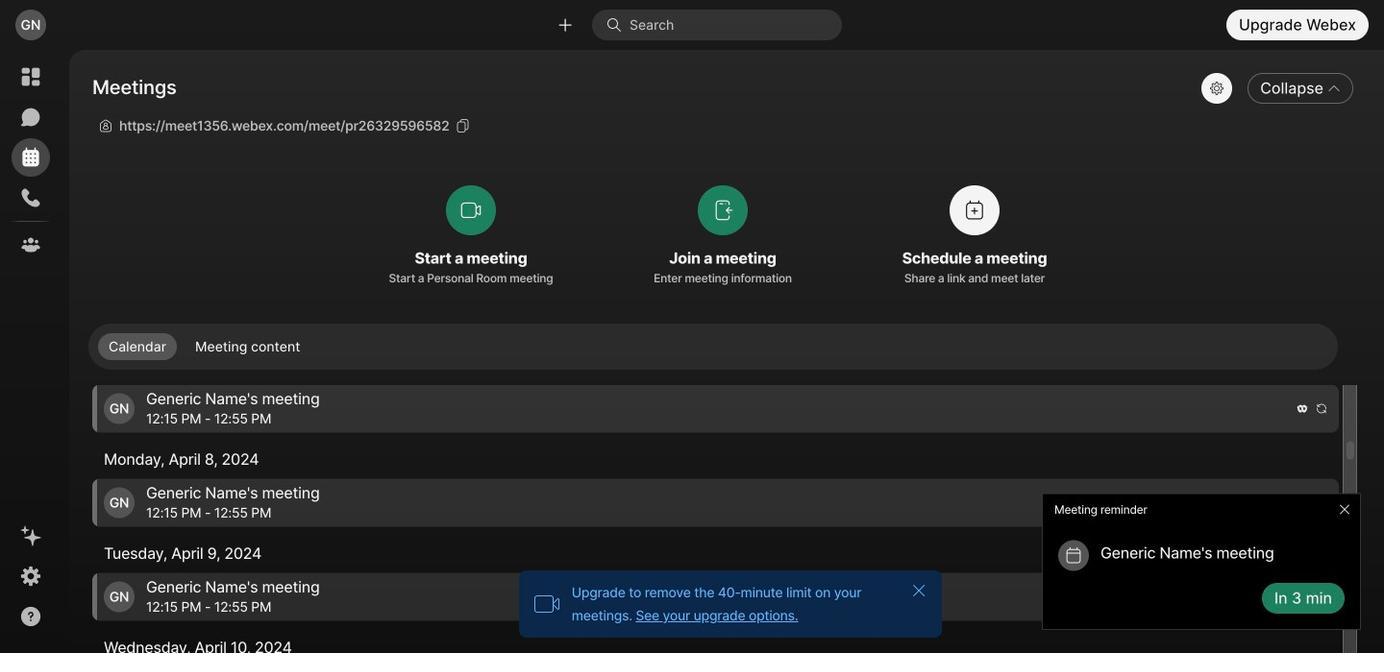 Task type: describe. For each thing, give the bounding box(es) containing it.
april 9, 2024 12:15 pm to 12:55 pm generic name's meeting recurring meeting,  generic name list item
[[92, 574, 1340, 622]]

camera_28 image
[[534, 591, 560, 618]]

april 8, 2024 12:15 pm to 12:55 pm generic name's meeting recurring meeting,  generic name list item
[[92, 480, 1340, 528]]



Task type: locate. For each thing, give the bounding box(es) containing it.
webex tab list
[[12, 58, 50, 264]]

navigation
[[0, 50, 62, 654]]

april 7, 2024 12:15 pm to 12:55 pm generic name's meeting recurring meeting,  generic name list item
[[92, 385, 1340, 433]]

alert
[[1035, 486, 1369, 639]]

cancel_16 image
[[912, 584, 927, 599]]



Task type: vqa. For each thing, say whether or not it's contained in the screenshot.
APRIL 6, 2024 9:45 AM TO 10:25 AM MEETING 2 NON-RECURRING MEETING,  TERRY TURTLE list item
no



